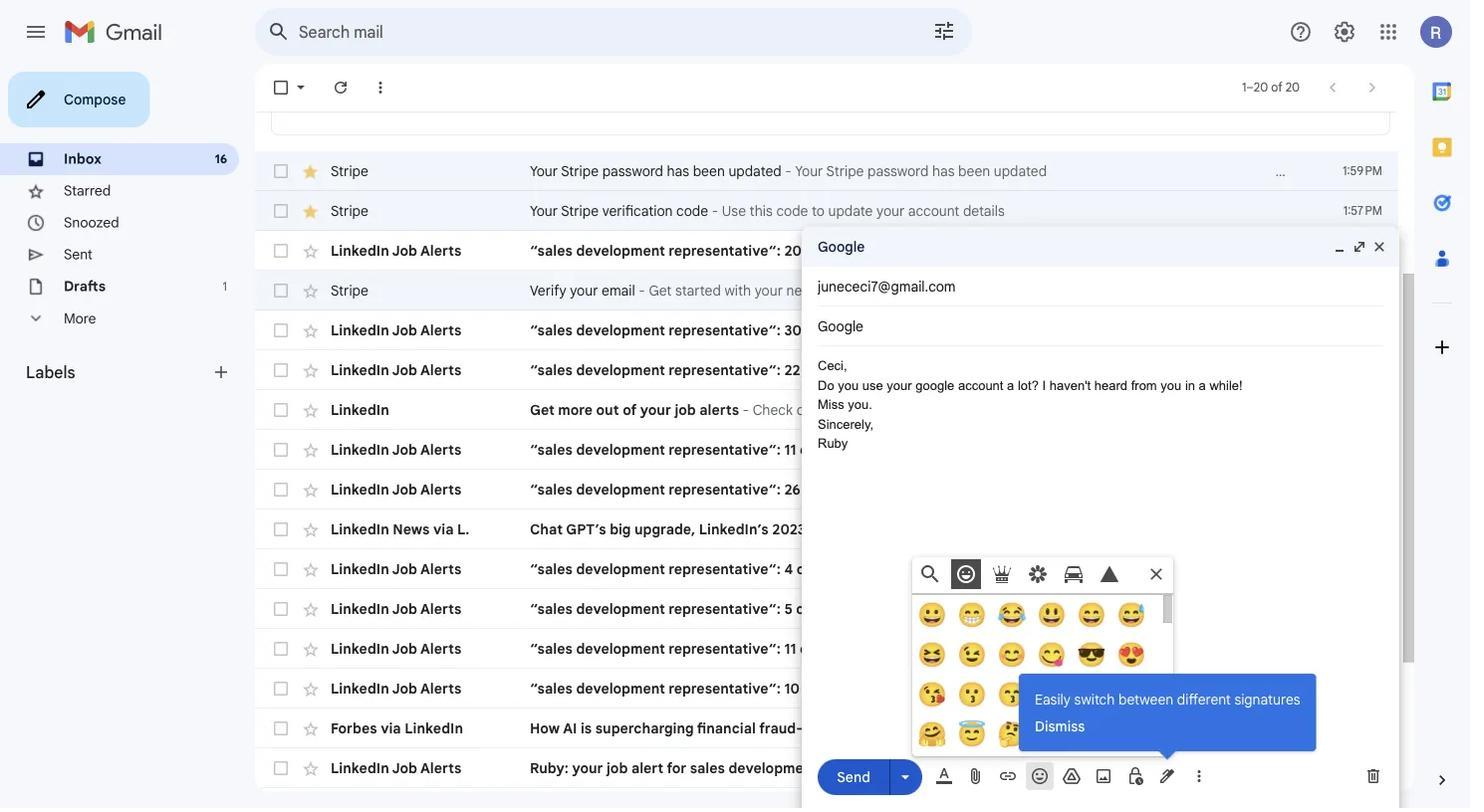 Task type: describe. For each thing, give the bounding box(es) containing it.
1 for 1 20 of 20
[[1242, 80, 1246, 95]]

representative": for 9th row from the bottom of the page
[[669, 481, 781, 498]]

0 vertical spatial job
[[675, 401, 696, 419]]

13 row from the top
[[255, 629, 1470, 669]]

your right update
[[876, 202, 905, 220]]

alerts for 9th row from the bottom of the page
[[420, 481, 461, 498]]

between
[[1118, 691, 1173, 709]]

gmail image
[[64, 12, 172, 52]]

job for 13th row from the top
[[392, 640, 417, 658]]

sales development representative and other roles are available ͏ ͏ ͏ ͏ ͏ ͏ ͏ ͏ ͏ ͏ ͏ ͏ ͏ ͏ ͏ ͏ ͏ ͏ ͏ ͏ ͏ ͏ ͏ ͏ ͏ ͏ ͏ ͏ ͏ ͏ ͏ ͏ ͏ ͏ ͏ ͏ ͏ ͏ ͏ ͏ ͏ ͏ ͏ ͏
[[911, 242, 1470, 259]]

insert photo image
[[1094, 767, 1113, 787]]

representative": for 12th row from the bottom of the page
[[669, 362, 781, 379]]

easily
[[1035, 691, 1071, 709]]

details
[[963, 202, 1005, 220]]

tips
[[860, 401, 884, 419]]

new
[[940, 760, 970, 777]]

minimize image
[[1332, 239, 1348, 255]]

😉 image
[[958, 641, 986, 669]]

google
[[916, 378, 954, 393]]

news
[[393, 521, 430, 538]]

in a
[[1185, 378, 1206, 393]]

while!
[[1210, 378, 1243, 393]]

development down the 😉 image on the bottom of page
[[947, 680, 1030, 698]]

labels heading
[[26, 363, 211, 382]]

your stripe password has been updated - your stripe password has been updated ‌ ‌ ‌ ‌ ‌ ‌ ‌ ‌ ‌ ‌ ‌ ‌ ‌ ‌ ‌ ‌ ‌ ‌ ‌ ‌ ‌ ‌ ‌ ‌ ‌ ‌ ‌ ‌ ‌ ‌ ‌ ‌ ‌ ‌ ‌ ‌ ‌ ‌ ‌ ‌ ‌ ‌ ‌ ‌ ‌ ‌ ‌ ‌ ‌ ‌ ‌ ‌ ‌ ‌ ‌ ‌ ‌ ‌ ‌ ‌ ‌ ‌ ‌ ‌ ‌ ‌ ‌ ‌ ‌ ‌ ‌ ‌ ‌ ‌ ‌ ‌ ‌ ‌ ‌ ‌ ‌ ‌ 1:59 pm
[[530, 162, 1382, 180]]

chat
[[530, 521, 563, 538]]

ai
[[563, 720, 577, 738]]

🤔 image
[[998, 721, 1026, 749]]

0 horizontal spatial you
[[838, 378, 859, 393]]

4
[[784, 561, 793, 578]]

"sales development representative": 5 opportunities
[[530, 601, 889, 618]]

1 horizontal spatial via
[[433, 521, 454, 538]]

1 horizontal spatial for
[[1010, 521, 1029, 538]]

development for 15th row from the bottom
[[576, 242, 665, 259]]

😍 image
[[1117, 641, 1145, 669]]

how ai is supercharging financial fraud—and 5 ways you can protect yourself -
[[530, 720, 1069, 738]]

sales down 'google'
[[906, 441, 940, 459]]

your inside "ruby: your job alert for sales development representative in new york city metropolitan area has been created" link
[[572, 760, 603, 777]]

supercharging
[[595, 720, 694, 738]]

job for 12th row from the bottom of the page
[[392, 362, 417, 379]]

22
[[784, 362, 800, 379]]

pop out image
[[1352, 239, 1367, 255]]

2 11 from the top
[[784, 640, 796, 658]]

1 sales development representative and other roles are available ͏ ͏ ͏ ͏ ͏ ͏ ͏ ͏ ͏ ͏ ͏ ͏ ͏ ͏ ͏ ͏ ͏ ͏ ͏ ͏ ͏ ͏ ͏ ͏ ͏ ͏ ͏ ͏ ͏ ͏ ͏ ͏ ͏ ͏ ͏ ͏ ͏ ͏ ͏ ͏ ͏ ͏ ͏ ͏ ͏ from the top
[[910, 362, 1470, 379]]

big
[[610, 521, 631, 538]]

4 row from the top
[[255, 271, 1398, 311]]

representative up creating
[[1035, 481, 1129, 498]]

😅 image
[[1117, 602, 1145, 629]]

miss
[[818, 397, 844, 412]]

"sales for 15th row from the bottom
[[530, 242, 573, 259]]

starred link
[[64, 182, 111, 200]]

1 vertical spatial enterprise
[[1136, 680, 1200, 698]]

alerts for 15th row from the bottom
[[420, 242, 461, 259]]

support image
[[1289, 20, 1313, 44]]

compose
[[64, 91, 126, 108]]

send
[[837, 769, 870, 786]]

"sales for 12th row from the bottom of the page
[[530, 362, 573, 379]]

and down sales development representative, enterprise and other roles are available ͏ ͏ ͏ ͏ ͏ ͏ ͏ ͏ ͏ ͏ ͏ ͏ ͏ ͏ ͏ ͏ ͏ ͏ ͏ ͏ ͏ ͏ ͏ ͏ ͏ ͏
[[1204, 680, 1228, 698]]

ways
[[850, 720, 885, 738]]

"sales for 11th row from the top
[[530, 561, 573, 578]]

0 horizontal spatial 5
[[784, 601, 792, 618]]

development down the details
[[949, 242, 1032, 259]]

development for 5th row from the top of the page
[[576, 322, 665, 339]]

other up in a
[[1170, 322, 1204, 339]]

2 updated from the left
[[994, 162, 1047, 180]]

alerts for 12th row
[[420, 601, 461, 618]]

other right from
[[1160, 362, 1195, 379]]

1 horizontal spatial been
[[958, 162, 990, 180]]

sales up 'google'
[[919, 322, 953, 339]]

a inside chat gpt's big upgrade, linkedin's 2023 top startups list and a model for creating cooler cities link
[[953, 521, 961, 538]]

l.
[[457, 521, 470, 538]]

job for 9th row from the bottom of the page
[[392, 481, 417, 498]]

email
[[602, 282, 635, 299]]

linkedin job alerts for 13th row from the top
[[331, 640, 461, 658]]

sales down 😀 image in the bottom of the page
[[906, 640, 940, 658]]

dismiss
[[1035, 718, 1085, 736]]

5 row from the top
[[255, 311, 1470, 351]]

0 vertical spatial representative,
[[1030, 640, 1129, 658]]

linkedin job alerts for second row from the bottom of the page
[[331, 760, 461, 777]]

new
[[786, 282, 812, 299]]

2 sales development representative and other roles are available ͏ ͏ ͏ ͏ ͏ ͏ ͏ ͏ ͏ ͏ ͏ ͏ ͏ ͏ ͏ ͏ ͏ ͏ ͏ ͏ ͏ ͏ ͏ ͏ ͏ ͏ ͏ ͏ ͏ ͏ ͏ ͏ ͏ ͏ ͏ ͏ ͏ ͏ ͏ ͏ ͏ ͏ ͏ ͏ ͏ from the top
[[910, 481, 1470, 498]]

😘 image
[[918, 681, 946, 709]]

"sales development representative": 30+ opportunities
[[530, 322, 906, 339]]

these
[[821, 401, 857, 419]]

verify your email - get started with your new stripe account ‌ ‌ ‌ ‌ ‌ ‌ ‌ ‌ ‌ ‌ ‌ ‌ ‌ ‌ ‌ ‌ ‌ ‌ ‌ ‌ ‌ ‌ ‌ ‌ ‌ ‌ ‌ ‌ ‌ ‌ ‌ ‌ ‌ ‌ ‌ ‌ ‌ ‌ ‌ ‌ ‌ ‌ ‌ ‌ ‌ ‌ ‌ ‌ ‌ ‌ ‌ ‌ ‌ ‌ ‌ ‌ ‌ ‌ ‌ ‌ ‌ ‌ ‌ ‌ ‌ ‌ ‌ ‌ ‌ ‌ ‌ ‌ ‌ ‌ ‌ ‌ ‌ ‌ ‌ ‌
[[530, 282, 1194, 299]]

yourself
[[999, 720, 1055, 738]]

1 code from the left
[[676, 202, 708, 220]]

dismiss button
[[1027, 715, 1093, 739]]

alerts for second row from the bottom of the page
[[420, 760, 461, 777]]

sep for stripe
[[1346, 283, 1367, 298]]

0 vertical spatial account
[[908, 202, 960, 220]]

job for 5th row from the top of the page
[[392, 322, 417, 339]]

0 vertical spatial enterprise
[[1132, 640, 1197, 658]]

16
[[215, 152, 227, 167]]

1 horizontal spatial get
[[649, 282, 672, 299]]

and right heard
[[1133, 362, 1157, 379]]

labels
[[26, 363, 75, 382]]

1 vertical spatial for
[[667, 760, 686, 777]]

development up lot?
[[957, 322, 1040, 339]]

your left 'new'
[[755, 282, 783, 299]]

development for 11th row from the top
[[576, 561, 665, 578]]

and right list
[[923, 521, 949, 538]]

1 horizontal spatial has
[[932, 162, 955, 180]]

junececi7@gmail.com
[[818, 278, 956, 295]]

😋 image
[[1038, 641, 1066, 669]]

0 horizontal spatial been
[[693, 162, 725, 180]]

development up model
[[948, 481, 1031, 498]]

1 vertical spatial representative,
[[1034, 680, 1132, 698]]

google dialog
[[802, 227, 1399, 809]]

send button
[[818, 760, 889, 796]]

1:57 pm
[[1343, 204, 1382, 219]]

metropolitan
[[1038, 760, 1126, 777]]

ceci, do you use your google account a lot? i haven't heard from you in a while! miss you. sincerely, ruby
[[818, 359, 1243, 451]]

started
[[675, 282, 721, 299]]

forbes
[[331, 720, 377, 738]]

representative up subject field
[[1036, 242, 1131, 259]]

9 row from the top
[[255, 470, 1470, 510]]

protect
[[946, 720, 996, 738]]

other right 😅 image
[[1152, 601, 1187, 618]]

your for verification
[[530, 202, 558, 220]]

gpt's
[[566, 521, 606, 538]]

list
[[899, 521, 920, 538]]

other right different on the bottom of the page
[[1231, 680, 1266, 698]]

😆 image
[[918, 641, 946, 669]]

search mail image
[[261, 14, 297, 50]]

other down cities
[[1153, 561, 1187, 578]]

linkedin job alerts for 11th row from the top
[[331, 561, 461, 578]]

"sales for 9th row from the bottom of the page
[[530, 481, 573, 498]]

i
[[1042, 378, 1046, 393]]

and right 😄 icon
[[1125, 601, 1149, 618]]

close image
[[1371, 239, 1387, 255]]

main menu image
[[24, 20, 48, 44]]

sent link
[[64, 246, 93, 263]]

alerts for 13th row from the top
[[420, 640, 461, 658]]

your inside the ceci, do you use your google account a lot? i haven't heard from you in a while! miss you. sincerely, ruby
[[887, 378, 912, 393]]

representative": for 12th row
[[669, 601, 781, 618]]

2 horizontal spatial you
[[1161, 378, 1181, 393]]

job for 4th row from the bottom
[[392, 680, 417, 698]]

created
[[1230, 760, 1282, 777]]

verification
[[602, 202, 673, 220]]

easily switch between different signatures dismiss
[[1035, 691, 1300, 736]]

1 row from the top
[[255, 151, 1398, 191]]

fraud—and
[[759, 720, 835, 738]]

sep for linkedin job alerts
[[1345, 761, 1367, 776]]

1 20 of 20
[[1242, 80, 1300, 95]]

alerts for 5th row from the top of the page
[[420, 322, 461, 339]]

😂 image
[[998, 602, 1026, 629]]

more
[[558, 401, 593, 419]]

sales up 😆 icon
[[902, 601, 936, 618]]

development for 12th row from the bottom of the page
[[576, 362, 665, 379]]

linkedin job alerts for 12th row
[[331, 601, 461, 618]]

city
[[1006, 760, 1035, 777]]

😁 image
[[958, 602, 986, 629]]

development for 9th row from the bottom of the page
[[576, 481, 665, 498]]

job for 15th row from the bottom
[[392, 242, 417, 259]]

development up the 😉 image on the bottom of page
[[940, 601, 1023, 618]]

sent
[[64, 246, 93, 263]]

job for 8th row from the top
[[392, 441, 417, 459]]

😇 image
[[958, 721, 986, 749]]

snoozed
[[64, 214, 119, 232]]

representative up 😎 icon
[[1027, 601, 1121, 618]]

0 vertical spatial sep 27
[[1344, 244, 1382, 258]]

alerts
[[699, 401, 739, 419]]

cooler
[[1093, 521, 1136, 538]]

representative down haven't
[[1030, 441, 1125, 459]]

sales right the use
[[910, 362, 944, 379]]

1 vertical spatial 5
[[838, 720, 847, 738]]

20 for "sales development representative": 20 opportunities
[[784, 242, 802, 259]]

other down sales development representative and other roles are available ͏ ͏ ͏ ͏ ͏ ͏ ͏ ͏ ͏ ͏ ͏ ͏ ͏ ͏ ͏ ͏ ͏ ͏ ͏ ͏ ͏ ͏ ͏ ͏ ͏ ͏ ͏ ͏ ͏ ͏ ͏ ͏ ͏ ͏ ͏ ͏ ͏ ͏ ͏ ͏ ͏ ͏ ͏ ͏ ͏ ͏
[[1160, 481, 1195, 498]]

more button
[[0, 303, 239, 335]]

switch
[[1074, 691, 1115, 709]]

"sales development representative": 4 opportunities
[[530, 561, 889, 578]]

your stripe verification code - use this code to update your account details ‌ ‌ ‌ ‌ ‌ ‌ ‌ ‌ ‌ ‌ ‌ ‌ ‌ ‌ ‌ ‌ ‌ ‌ ‌ ‌ ‌ ‌ ‌ ‌ ‌ ‌ ‌ ‌ ‌ ‌ ‌ ‌ ‌ ‌ ‌ ‌ ‌ ‌ ‌ ‌ ‌ ‌ ‌ ‌ ‌ ‌ ‌ ‌ ‌ ‌ ‌ ‌ ‌ ‌ ‌ ‌ ‌ ‌ ‌ ‌ ‌ ‌ ‌ ‌ ‌ ‌ ‌ ‌ ‌ ‌ ‌ ‌ ‌ ‌ ‌ ‌ ‌ ‌
[[530, 202, 1283, 220]]

and up subject field
[[1134, 242, 1158, 259]]

2 row from the top
[[255, 191, 1398, 231]]

"sales development representative": 11 opportunities for 8th row from the top
[[530, 441, 892, 459]]

sales development representative and other roles are available ͏ ͏ ͏ ͏ ͏ ͏ ͏ ͏ ͏ ͏ ͏ ͏ ͏ ͏ ͏ ͏ ͏ ͏ ͏ ͏ ͏ ͏ ͏ ͏ ͏ ͏ ͏ ͏ ͏ ͏ ͏ ͏ ͏ ͏ ͏ ͏ ͏ ͏ ͏ ͏ ͏ ͏ ͏ ͏ ͏ ͏ ͏ for "sales development representative": 5 opportunities
[[902, 601, 1470, 618]]

different
[[1177, 691, 1231, 709]]

sincerely,
[[818, 417, 874, 432]]

get more out of your job alerts - check out these tips ‌ ‌ ‌ ‌ ‌ ‌ ‌ ‌ ‌ ‌ ‌ ‌ ‌ ‌ ‌ ‌ ‌ ‌ ‌ ‌ ‌ ‌ ‌ ‌ ‌ ‌ ‌ ‌ ‌ ‌ ‌ ‌ ‌ ‌ ‌ ‌ ‌ ‌ ‌ ‌ ‌ ‌ ‌ ‌ ‌ ‌ ‌ ‌ ‌ ‌ ‌ ‌ ‌ ‌ ‌ ‌ ‌ ‌ ‌ ‌ ‌ ‌ ‌ ‌ ‌ ‌ ‌ ‌ ‌ ‌ ‌ ‌ ‌ ‌ ‌ ‌ ‌ ‌ ‌ ‌ ‌ ‌ ‌ ‌ ‌ ‌ ‌ ‌ ‌ ‌
[[530, 401, 1205, 419]]

check
[[753, 401, 793, 419]]

and up cities
[[1133, 481, 1157, 498]]

chat gpt's big upgrade, linkedin's 2023 top startups list and a model for creating cooler cities link
[[530, 520, 1289, 540]]

use
[[722, 202, 746, 220]]

😊 image
[[998, 641, 1026, 669]]

18
[[1370, 761, 1382, 776]]

Search mail text field
[[299, 22, 876, 42]]

"sales development representative": 26 opportunities
[[530, 481, 897, 498]]

startups
[[837, 521, 896, 538]]

from
[[1131, 378, 1157, 393]]

creating
[[1033, 521, 1090, 538]]

1 for 1
[[223, 279, 227, 294]]

"sales for 5th row from the top of the page
[[530, 322, 573, 339]]



Task type: vqa. For each thing, say whether or not it's contained in the screenshot.


Task type: locate. For each thing, give the bounding box(es) containing it.
1 vertical spatial 27
[[1370, 283, 1382, 298]]

14 row from the top
[[255, 669, 1470, 709]]

16 row from the top
[[255, 749, 1398, 789]]

a left lot?
[[1007, 378, 1014, 393]]

signatures
[[1234, 691, 1300, 709]]

out left miss
[[796, 401, 817, 419]]

"sales for 8th row from the top
[[530, 441, 573, 459]]

development for 12th row
[[576, 601, 665, 618]]

sales down chat gpt's big upgrade, linkedin's 2023 top startups list and a model for creating cooler cities link
[[903, 561, 937, 578]]

1 vertical spatial via
[[381, 720, 401, 738]]

0 vertical spatial "sales development representative": 11 opportunities
[[530, 441, 892, 459]]

been up the details
[[958, 162, 990, 180]]

0 vertical spatial sep
[[1344, 244, 1366, 258]]

"sales development representative": 22 opportunities
[[530, 362, 896, 379]]

0 vertical spatial a
[[1007, 378, 1014, 393]]

sales development representative and other roles are available ͏ ͏ ͏ ͏ ͏ ͏ ͏ ͏ ͏ ͏ ͏ ͏ ͏ ͏ ͏ ͏ ͏ ͏ ͏ ͏ ͏ ͏ ͏ ͏ ͏ ͏ ͏ ͏ ͏ ͏ ͏ ͏ ͏ ͏ ͏ ͏ ͏ ͏ ͏ ͏ ͏ ͏ ͏ ͏ ͏ ͏
[[906, 441, 1470, 459]]

ruby: your job alert for sales development representative in new york city metropolitan area has been created link
[[530, 759, 1289, 779]]

1 11 from the top
[[784, 441, 796, 459]]

model
[[965, 521, 1006, 538]]

representative": down "sales development representative": 4 opportunities
[[669, 601, 781, 618]]

1 alerts from the top
[[420, 242, 461, 259]]

you left in a
[[1161, 378, 1181, 393]]

1 horizontal spatial job
[[675, 401, 696, 419]]

17 row from the top
[[255, 789, 1398, 809]]

5 left ways
[[838, 720, 847, 738]]

representative": down "sales development representative": 5 opportunities
[[669, 640, 781, 658]]

2 vertical spatial account
[[958, 378, 1003, 393]]

heard
[[1094, 378, 1128, 393]]

27
[[1369, 244, 1382, 258], [1370, 283, 1382, 298]]

attach files image
[[966, 767, 986, 787]]

10 alerts from the top
[[420, 760, 461, 777]]

1 out from the left
[[596, 401, 619, 419]]

1 "sales from the top
[[530, 242, 573, 259]]

0 vertical spatial 1
[[1242, 80, 1246, 95]]

representative":
[[669, 242, 781, 259], [669, 322, 781, 339], [669, 362, 781, 379], [669, 441, 781, 459], [669, 481, 781, 498], [669, 561, 781, 578], [669, 601, 781, 618], [669, 640, 781, 658], [669, 680, 781, 698]]

other up signatures in the right of the page
[[1228, 640, 1262, 658]]

verify
[[530, 282, 566, 299]]

7 alerts from the top
[[420, 601, 461, 618]]

chat gpt's big upgrade, linkedin's 2023 top startups list and a model for creating cooler cities
[[530, 521, 1177, 538]]

1 vertical spatial sep
[[1346, 283, 1367, 298]]

linkedin job alerts for 9th row from the bottom of the page
[[331, 481, 461, 498]]

starred
[[64, 182, 111, 200]]

10 row from the top
[[255, 510, 1398, 550]]

😗 image
[[958, 681, 986, 709]]

representative": up "alerts"
[[669, 362, 781, 379]]

insert signature image
[[1157, 767, 1177, 787]]

1 vertical spatial 11
[[784, 640, 796, 658]]

representative": up "sales development representative": 22 opportunities
[[669, 322, 781, 339]]

5 down 4
[[784, 601, 792, 618]]

and up from
[[1142, 322, 1166, 339]]

1 vertical spatial job
[[607, 760, 628, 777]]

2 alerts from the top
[[420, 322, 461, 339]]

more send options image
[[895, 768, 915, 788]]

representative, down 😎 icon
[[1034, 680, 1132, 698]]

3 representative": from the top
[[669, 362, 781, 379]]

"sales for 12th row
[[530, 601, 573, 618]]

representative down creating
[[1027, 561, 1122, 578]]

1 horizontal spatial 1
[[1242, 80, 1246, 95]]

more image
[[370, 78, 390, 98]]

5 alerts from the top
[[420, 481, 461, 498]]

has up your stripe verification code - use this code to update your account details ‌ ‌ ‌ ‌ ‌ ‌ ‌ ‌ ‌ ‌ ‌ ‌ ‌ ‌ ‌ ‌ ‌ ‌ ‌ ‌ ‌ ‌ ‌ ‌ ‌ ‌ ‌ ‌ ‌ ‌ ‌ ‌ ‌ ‌ ‌ ‌ ‌ ‌ ‌ ‌ ‌ ‌ ‌ ‌ ‌ ‌ ‌ ‌ ‌ ‌ ‌ ‌ ‌ ‌ ‌ ‌ ‌ ‌ ‌ ‌ ‌ ‌ ‌ ‌ ‌ ‌ ‌ ‌ ‌ ‌ ‌ ‌ ‌ ‌ ‌ ‌ ‌ ‌
[[932, 162, 955, 180]]

inbox
[[64, 150, 102, 168]]

-
[[785, 162, 792, 180], [712, 202, 718, 220], [639, 282, 645, 299], [743, 401, 749, 419], [899, 680, 906, 698], [1059, 720, 1065, 738]]

drafts
[[64, 278, 106, 295]]

20 for 1 20 of 20
[[1285, 80, 1300, 95]]

1 horizontal spatial you
[[889, 720, 914, 738]]

‌
[[1050, 162, 1050, 180], [1054, 162, 1054, 180], [1058, 162, 1058, 180], [1061, 162, 1061, 180], [1065, 162, 1065, 180], [1068, 162, 1068, 180], [1072, 162, 1072, 180], [1075, 162, 1075, 180], [1079, 162, 1079, 180], [1083, 162, 1083, 180], [1086, 162, 1086, 180], [1090, 162, 1090, 180], [1093, 162, 1093, 180], [1097, 162, 1097, 180], [1100, 162, 1100, 180], [1104, 162, 1104, 180], [1108, 162, 1108, 180], [1111, 162, 1111, 180], [1115, 162, 1115, 180], [1118, 162, 1118, 180], [1122, 162, 1122, 180], [1125, 162, 1125, 180], [1129, 162, 1129, 180], [1133, 162, 1133, 180], [1136, 162, 1136, 180], [1140, 162, 1140, 180], [1143, 162, 1143, 180], [1147, 162, 1147, 180], [1150, 162, 1150, 180], [1154, 162, 1154, 180], [1158, 162, 1158, 180], [1161, 162, 1161, 180], [1165, 162, 1165, 180], [1168, 162, 1168, 180], [1172, 162, 1172, 180], [1175, 162, 1175, 180], [1179, 162, 1179, 180], [1182, 162, 1183, 180], [1186, 162, 1186, 180], [1190, 162, 1190, 180], [1193, 162, 1193, 180], [1197, 162, 1197, 180], [1200, 162, 1200, 180], [1204, 162, 1204, 180], [1207, 162, 1207, 180], [1211, 162, 1211, 180], [1215, 162, 1215, 180], [1218, 162, 1218, 180], [1222, 162, 1222, 180], [1225, 162, 1225, 180], [1229, 162, 1229, 180], [1232, 162, 1232, 180], [1236, 162, 1236, 180], [1240, 162, 1240, 180], [1243, 162, 1243, 180], [1247, 162, 1247, 180], [1250, 162, 1250, 180], [1254, 162, 1254, 180], [1257, 162, 1257, 180], [1261, 162, 1261, 180], [1265, 162, 1265, 180], [1268, 162, 1268, 180], [1272, 162, 1272, 180], [1275, 162, 1275, 180], [1279, 162, 1279, 180], [1282, 162, 1282, 180], [1286, 162, 1286, 180], [1290, 162, 1290, 180], [1293, 162, 1293, 180], [1297, 162, 1297, 180], [1300, 162, 1300, 180], [1304, 162, 1304, 180], [1307, 162, 1307, 180], [1311, 162, 1311, 180], [1315, 162, 1315, 180], [1318, 162, 1318, 180], [1322, 162, 1322, 180], [1325, 162, 1325, 180], [1329, 162, 1329, 180], [1332, 162, 1332, 180], [1336, 162, 1336, 180], [1340, 162, 1340, 180], [1008, 202, 1008, 220], [1012, 202, 1012, 220], [1015, 202, 1015, 220], [1019, 202, 1019, 220], [1023, 202, 1023, 220], [1026, 202, 1026, 220], [1030, 202, 1030, 220], [1033, 202, 1033, 220], [1037, 202, 1037, 220], [1040, 202, 1040, 220], [1044, 202, 1044, 220], [1048, 202, 1048, 220], [1051, 202, 1051, 220], [1055, 202, 1055, 220], [1058, 202, 1058, 220], [1062, 202, 1062, 220], [1065, 202, 1065, 220], [1069, 202, 1069, 220], [1073, 202, 1073, 220], [1076, 202, 1076, 220], [1080, 202, 1080, 220], [1083, 202, 1083, 220], [1087, 202, 1087, 220], [1090, 202, 1090, 220], [1094, 202, 1094, 220], [1098, 202, 1098, 220], [1101, 202, 1101, 220], [1105, 202, 1105, 220], [1108, 202, 1108, 220], [1112, 202, 1112, 220], [1115, 202, 1115, 220], [1119, 202, 1119, 220], [1122, 202, 1123, 220], [1126, 202, 1126, 220], [1130, 202, 1130, 220], [1133, 202, 1133, 220], [1137, 202, 1137, 220], [1140, 202, 1140, 220], [1144, 202, 1144, 220], [1147, 202, 1147, 220], [1151, 202, 1151, 220], [1155, 202, 1155, 220], [1158, 202, 1158, 220], [1162, 202, 1162, 220], [1165, 202, 1165, 220], [1169, 202, 1169, 220], [1172, 202, 1172, 220], [1176, 202, 1176, 220], [1180, 202, 1180, 220], [1183, 202, 1183, 220], [1187, 202, 1187, 220], [1190, 202, 1190, 220], [1194, 202, 1194, 220], [1197, 202, 1197, 220], [1201, 202, 1201, 220], [1205, 202, 1205, 220], [1208, 202, 1208, 220], [1212, 202, 1212, 220], [1215, 202, 1215, 220], [1219, 202, 1219, 220], [1222, 202, 1222, 220], [1226, 202, 1226, 220], [1230, 202, 1230, 220], [1233, 202, 1233, 220], [1237, 202, 1237, 220], [1240, 202, 1240, 220], [1244, 202, 1244, 220], [1247, 202, 1247, 220], [1251, 202, 1251, 220], [1255, 202, 1255, 220], [1258, 202, 1258, 220], [1262, 202, 1262, 220], [1265, 202, 1265, 220], [1269, 202, 1269, 220], [1272, 202, 1272, 220], [1276, 202, 1276, 220], [1280, 202, 1280, 220], [1283, 202, 1283, 220], [912, 282, 912, 299], [915, 282, 915, 299], [919, 282, 919, 299], [922, 282, 922, 299], [926, 282, 926, 299], [929, 282, 929, 299], [933, 282, 933, 299], [937, 282, 937, 299], [940, 282, 940, 299], [944, 282, 944, 299], [947, 282, 947, 299], [951, 282, 951, 299], [954, 282, 954, 299], [958, 282, 958, 299], [962, 282, 962, 299], [965, 282, 965, 299], [969, 282, 969, 299], [972, 282, 972, 299], [976, 282, 976, 299], [979, 282, 979, 299], [983, 282, 983, 299], [987, 282, 987, 299], [990, 282, 990, 299], [994, 282, 994, 299], [997, 282, 997, 299], [1001, 282, 1001, 299], [1004, 282, 1004, 299], [1008, 282, 1008, 299], [1012, 282, 1012, 299], [1015, 282, 1015, 299], [1019, 282, 1019, 299], [1022, 282, 1022, 299], [1026, 282, 1026, 299], [1029, 282, 1029, 299], [1033, 282, 1033, 299], [1037, 282, 1037, 299], [1040, 282, 1040, 299], [1044, 282, 1044, 299], [1047, 282, 1047, 299], [1051, 282, 1051, 299], [1054, 282, 1054, 299], [1058, 282, 1058, 299], [1062, 282, 1062, 299], [1065, 282, 1065, 299], [1069, 282, 1069, 299], [1072, 282, 1072, 299], [1076, 282, 1076, 299], [1079, 282, 1079, 299], [1083, 282, 1083, 299], [1087, 282, 1087, 299], [1090, 282, 1090, 299], [1094, 282, 1094, 299], [1097, 282, 1097, 299], [1101, 282, 1101, 299], [1104, 282, 1104, 299], [1108, 282, 1108, 299], [1112, 282, 1112, 299], [1115, 282, 1115, 299], [1119, 282, 1119, 299], [1122, 282, 1122, 299], [1126, 282, 1126, 299], [1129, 282, 1129, 299], [1133, 282, 1133, 299], [1137, 282, 1137, 299], [1140, 282, 1140, 299], [1144, 282, 1144, 299], [1147, 282, 1147, 299], [1151, 282, 1151, 299], [1154, 282, 1154, 299], [1158, 282, 1158, 299], [1162, 282, 1162, 299], [1165, 282, 1165, 299], [1169, 282, 1169, 299], [1172, 282, 1172, 299], [1176, 282, 1176, 299], [1179, 282, 1179, 299], [1183, 282, 1183, 299], [1186, 282, 1186, 299], [1190, 282, 1190, 299], [1194, 282, 1194, 299], [887, 401, 887, 419], [891, 401, 891, 419], [894, 401, 894, 419], [898, 401, 898, 419], [902, 401, 902, 419], [905, 401, 905, 419], [909, 401, 909, 419], [912, 401, 912, 419], [916, 401, 916, 419], [919, 401, 919, 419], [923, 401, 923, 419], [927, 401, 927, 419], [930, 401, 930, 419], [934, 401, 934, 419], [937, 401, 937, 419], [941, 401, 941, 419], [944, 401, 944, 419], [948, 401, 948, 419], [952, 401, 952, 419], [955, 401, 955, 419], [959, 401, 959, 419], [962, 401, 962, 419], [966, 401, 966, 419], [969, 401, 969, 419], [973, 401, 973, 419], [977, 401, 977, 419], [980, 401, 980, 419], [984, 401, 984, 419], [987, 401, 987, 419], [991, 401, 991, 419], [994, 401, 994, 419], [998, 401, 998, 419], [1002, 401, 1002, 419], [1005, 401, 1005, 419], [1009, 401, 1009, 419], [1012, 401, 1012, 419], [1016, 401, 1016, 419], [1019, 401, 1019, 419], [1023, 401, 1023, 419], [1027, 401, 1027, 419], [1030, 401, 1030, 419], [1034, 401, 1034, 419], [1037, 401, 1037, 419], [1041, 401, 1041, 419], [1044, 401, 1044, 419], [1048, 401, 1048, 419], [1052, 401, 1052, 419], [1055, 401, 1055, 419], [1059, 401, 1059, 419], [1062, 401, 1062, 419], [1066, 401, 1066, 419], [1069, 401, 1069, 419], [1073, 401, 1073, 419], [1076, 401, 1077, 419], [1080, 401, 1080, 419], [1084, 401, 1084, 419], [1087, 401, 1087, 419], [1091, 401, 1091, 419], [1094, 401, 1094, 419], [1098, 401, 1098, 419], [1101, 401, 1101, 419], [1105, 401, 1105, 419], [1109, 401, 1109, 419], [1112, 401, 1112, 419], [1116, 401, 1116, 419], [1119, 401, 1119, 419], [1123, 401, 1123, 419], [1126, 401, 1126, 419], [1130, 401, 1130, 419], [1134, 401, 1134, 419], [1137, 401, 1137, 419], [1141, 401, 1141, 419], [1144, 401, 1144, 419], [1148, 401, 1148, 419], [1151, 401, 1151, 419], [1155, 401, 1155, 419], [1159, 401, 1159, 419], [1162, 401, 1162, 419], [1166, 401, 1166, 419], [1169, 401, 1169, 419], [1173, 401, 1173, 419], [1176, 401, 1176, 419], [1180, 401, 1180, 419], [1184, 401, 1184, 419], [1187, 401, 1187, 419], [1191, 401, 1191, 419], [1194, 401, 1194, 419], [1198, 401, 1198, 419], [1201, 401, 1201, 419], [1205, 401, 1205, 419]]

😙 image
[[998, 681, 1026, 709]]

representative": for 5th row from the top of the page
[[669, 322, 781, 339]]

2 "sales development representative": 11 opportunities from the top
[[530, 640, 892, 658]]

your right the use
[[887, 378, 912, 393]]

get left started
[[649, 282, 672, 299]]

for right model
[[1010, 521, 1029, 538]]

and down from
[[1129, 441, 1152, 459]]

and up different on the bottom of the page
[[1201, 640, 1225, 658]]

account inside the ceci, do you use your google account a lot? i haven't heard from you in a while! miss you. sincerely, ruby
[[958, 378, 1003, 393]]

has up verification
[[667, 162, 689, 180]]

enterprise down sales development representative, enterprise and other roles are available ͏ ͏ ͏ ͏ ͏ ͏ ͏ ͏ ͏ ͏ ͏ ͏ ͏ ͏ ͏ ͏ ͏ ͏ ͏ ͏ ͏ ͏ ͏ ͏ ͏ ͏
[[1136, 680, 1200, 698]]

refresh image
[[331, 78, 351, 98]]

0 horizontal spatial updated
[[728, 162, 782, 180]]

updated up the details
[[994, 162, 1047, 180]]

insert emoji ‪(⌘⇧2)‬ image
[[1030, 767, 1050, 787]]

5 "sales from the top
[[530, 481, 573, 498]]

you
[[838, 378, 859, 393], [1161, 378, 1181, 393], [889, 720, 914, 738]]

1 inside labels navigation
[[223, 279, 227, 294]]

are
[[1234, 242, 1254, 259], [1242, 322, 1262, 339], [1233, 362, 1253, 379], [1228, 441, 1249, 459], [1233, 481, 1253, 498], [1225, 561, 1246, 578], [1225, 601, 1245, 618], [1300, 640, 1321, 658], [1304, 680, 1324, 698]]

7 "sales from the top
[[530, 601, 573, 618]]

Subject field
[[818, 317, 1383, 337]]

9 alerts from the top
[[420, 680, 461, 698]]

do
[[818, 378, 834, 393]]

a left model
[[953, 521, 961, 538]]

8 job from the top
[[392, 640, 417, 658]]

representative": down the use
[[669, 242, 781, 259]]

1 linkedin job alerts from the top
[[331, 242, 461, 259]]

4 job from the top
[[392, 441, 417, 459]]

11 row from the top
[[255, 550, 1470, 590]]

password
[[602, 162, 663, 180], [868, 162, 929, 180]]

password up your stripe verification code - use this code to update your account details ‌ ‌ ‌ ‌ ‌ ‌ ‌ ‌ ‌ ‌ ‌ ‌ ‌ ‌ ‌ ‌ ‌ ‌ ‌ ‌ ‌ ‌ ‌ ‌ ‌ ‌ ‌ ‌ ‌ ‌ ‌ ‌ ‌ ‌ ‌ ‌ ‌ ‌ ‌ ‌ ‌ ‌ ‌ ‌ ‌ ‌ ‌ ‌ ‌ ‌ ‌ ‌ ‌ ‌ ‌ ‌ ‌ ‌ ‌ ‌ ‌ ‌ ‌ ‌ ‌ ‌ ‌ ‌ ‌ ‌ ‌ ‌ ‌ ‌ ‌ ‌ ‌ ‌
[[868, 162, 929, 180]]

representative, down 😄 icon
[[1030, 640, 1129, 658]]

10 linkedin job alerts from the top
[[331, 760, 461, 777]]

in
[[924, 760, 937, 777]]

get left the more
[[530, 401, 554, 419]]

5 representative": from the top
[[669, 481, 781, 498]]

1 vertical spatial a
[[953, 521, 961, 538]]

1 updated from the left
[[728, 162, 782, 180]]

representative": for 11th row from the top
[[669, 561, 781, 578]]

linkedin
[[331, 242, 389, 259], [331, 322, 389, 339], [331, 362, 389, 379], [331, 401, 389, 419], [331, 441, 389, 459], [331, 481, 389, 498], [331, 521, 389, 538], [331, 561, 389, 578], [331, 601, 389, 618], [331, 640, 389, 658], [331, 680, 389, 698], [405, 720, 463, 738], [331, 760, 389, 777]]

via left l.
[[433, 521, 454, 538]]

"sales for 13th row from the top
[[530, 640, 573, 658]]

9 representative": from the top
[[669, 680, 781, 698]]

"sales development representative": 11 opportunities up "sales development representative": 26 opportunities
[[530, 441, 892, 459]]

drafts link
[[64, 278, 106, 295]]

enterprise down 😅 image
[[1132, 640, 1197, 658]]

insert files using drive image
[[1062, 767, 1082, 787]]

"sales development representative": 11 opportunities for 13th row from the top
[[530, 640, 892, 658]]

top
[[808, 521, 834, 538]]

this
[[750, 202, 773, 220]]

1 horizontal spatial updated
[[994, 162, 1047, 180]]

😀 image
[[918, 602, 946, 629]]

representative": for 8th row from the top
[[669, 441, 781, 459]]

1 vertical spatial sales development representative and other roles are available ͏ ͏ ͏ ͏ ͏ ͏ ͏ ͏ ͏ ͏ ͏ ͏ ͏ ͏ ͏ ͏ ͏ ͏ ͏ ͏ ͏ ͏ ͏ ͏ ͏ ͏ ͏ ͏ ͏ ͏ ͏ ͏ ͏ ͏ ͏ ͏ ͏ ͏ ͏ ͏ ͏ ͏ ͏ ͏ ͏ ͏ ͏
[[902, 601, 1470, 618]]

code left "to"
[[776, 202, 808, 220]]

of
[[1271, 80, 1282, 95], [623, 401, 637, 419]]

your right ruby:
[[572, 760, 603, 777]]

you.
[[848, 397, 872, 412]]

1 horizontal spatial 5
[[838, 720, 847, 738]]

job left "alerts"
[[675, 401, 696, 419]]

0 vertical spatial 11
[[784, 441, 796, 459]]

4 linkedin job alerts from the top
[[331, 441, 461, 459]]

use
[[862, 378, 883, 393]]

other down in a
[[1156, 441, 1190, 459]]

alert
[[631, 760, 663, 777]]

😄 image
[[1078, 602, 1106, 629]]

6 alerts from the top
[[420, 561, 461, 578]]

linkedin job alerts for 15th row from the bottom
[[331, 242, 461, 259]]

1 representative": from the top
[[669, 242, 781, 259]]

linkedin job alerts for 12th row from the bottom of the page
[[331, 362, 461, 379]]

0 horizontal spatial via
[[381, 720, 401, 738]]

1 vertical spatial get
[[530, 401, 554, 419]]

job for second row from the bottom of the page
[[392, 760, 417, 777]]

3 job from the top
[[392, 362, 417, 379]]

your left "alerts"
[[640, 401, 671, 419]]

1:59 pm
[[1343, 164, 1382, 179]]

representative
[[1036, 242, 1131, 259], [1044, 322, 1139, 339], [1035, 362, 1129, 379], [1030, 441, 1125, 459], [1035, 481, 1129, 498], [1027, 561, 1122, 578], [1027, 601, 1121, 618]]

11 up 10
[[784, 640, 796, 658]]

alerts for 12th row from the bottom of the page
[[420, 362, 461, 379]]

0 horizontal spatial 20
[[784, 242, 802, 259]]

6 row from the top
[[255, 351, 1470, 390]]

linkedin job alerts for 5th row from the top of the page
[[331, 322, 461, 339]]

3 row from the top
[[255, 231, 1470, 271]]

your left email
[[570, 282, 598, 299]]

8 alerts from the top
[[420, 640, 461, 658]]

row containing linkedin
[[255, 390, 1398, 430]]

0 horizontal spatial of
[[623, 401, 637, 419]]

sales development representative and other roles are available ͏ ͏ ͏ ͏ ͏ ͏ ͏ ͏ ͏ ͏ ͏ ͏ ͏ ͏ ͏ ͏ ͏ ͏ ͏ ͏ ͏ ͏ ͏ ͏ ͏ ͏ ͏ ͏ ͏ ͏ ͏ ͏ ͏ ͏ ͏ ͏ ͏ ͏ ͏ ͏ ͏ ͏
[[919, 322, 1470, 339]]

1 horizontal spatial out
[[796, 401, 817, 419]]

5
[[784, 601, 792, 618], [838, 720, 847, 738]]

😃 image
[[1038, 602, 1066, 629]]

available
[[1258, 242, 1313, 259], [1266, 322, 1321, 339], [1256, 362, 1312, 379], [1252, 441, 1308, 459], [1257, 481, 1312, 498], [1249, 561, 1305, 578], [1249, 601, 1304, 618], [1324, 640, 1380, 658], [1328, 680, 1383, 698]]

0 vertical spatial of
[[1271, 80, 1282, 95]]

0 vertical spatial via
[[433, 521, 454, 538]]

lot?
[[1018, 378, 1039, 393]]

you left can
[[889, 720, 914, 738]]

cities
[[1140, 521, 1177, 538]]

1 horizontal spatial password
[[868, 162, 929, 180]]

4 "sales from the top
[[530, 441, 573, 459]]

2 representative": from the top
[[669, 322, 781, 339]]

has left more options 'icon'
[[1164, 760, 1188, 777]]

linkedin news via l.
[[331, 521, 470, 538]]

for
[[1010, 521, 1029, 538], [667, 760, 686, 777]]

insert link ‪(⌘k)‬ image
[[998, 767, 1018, 787]]

1 vertical spatial 1
[[223, 279, 227, 294]]

🤗 image
[[918, 721, 946, 749]]

0 horizontal spatial for
[[667, 760, 686, 777]]

0 vertical spatial 27
[[1369, 244, 1382, 258]]

via right forbes
[[381, 720, 401, 738]]

linkedin job alerts for 8th row from the top
[[331, 441, 461, 459]]

development down model
[[940, 561, 1024, 578]]

1 vertical spatial sales development representative and other roles are available ͏ ͏ ͏ ͏ ͏ ͏ ͏ ͏ ͏ ͏ ͏ ͏ ͏ ͏ ͏ ͏ ͏ ͏ ͏ ͏ ͏ ͏ ͏ ͏ ͏ ͏ ͏ ͏ ͏ ͏ ͏ ͏ ͏ ͏ ͏ ͏ ͏ ͏ ͏ ͏ ͏ ͏ ͏ ͏ ͏
[[910, 481, 1470, 498]]

for right alert
[[667, 760, 686, 777]]

7 job from the top
[[392, 601, 417, 618]]

7 linkedin job alerts from the top
[[331, 601, 461, 618]]

6 linkedin job alerts from the top
[[331, 561, 461, 578]]

2 job from the top
[[392, 322, 417, 339]]

1 horizontal spatial of
[[1271, 80, 1282, 95]]

development
[[576, 242, 665, 259], [576, 322, 665, 339], [576, 362, 665, 379], [576, 441, 665, 459], [576, 481, 665, 498], [576, 561, 665, 578], [576, 601, 665, 618], [576, 640, 665, 658], [576, 680, 665, 698], [729, 760, 817, 777]]

account right 'google'
[[958, 378, 1003, 393]]

0 horizontal spatial job
[[607, 760, 628, 777]]

and down cities
[[1125, 561, 1149, 578]]

a inside the ceci, do you use your google account a lot? i haven't heard from you in a while! miss you. sincerely, ruby
[[1007, 378, 1014, 393]]

3 "sales from the top
[[530, 362, 573, 379]]

representative,
[[1030, 640, 1129, 658], [1034, 680, 1132, 698]]

york
[[973, 760, 1003, 777]]

6 job from the top
[[392, 561, 417, 578]]

development left i
[[948, 362, 1031, 379]]

0 horizontal spatial code
[[676, 202, 708, 220]]

update
[[828, 202, 873, 220]]

0 vertical spatial get
[[649, 282, 672, 299]]

sales development representative and other roles are available ͏ ͏ ͏ ͏ ͏ ͏ ͏ ͏ ͏ ͏ ͏ ͏ ͏ ͏ ͏ ͏ ͏ ͏ ͏ ͏ ͏ ͏ ͏ ͏ ͏ ͏ ͏ ͏ ͏ ͏ ͏ ͏ ͏ ͏ ͏ ͏ ͏ ͏ ͏ ͏ ͏ ͏ ͏ ͏ ͏ down sales development representative and other roles are available ͏ ͏ ͏ ͏ ͏ ͏ ͏ ͏ ͏ ͏ ͏ ͏ ͏ ͏ ͏ ͏ ͏ ͏ ͏ ͏ ͏ ͏ ͏ ͏ ͏ ͏ ͏ ͏ ͏ ͏ ͏ ͏ ͏ ͏ ͏ ͏ ͏ ͏ ͏ ͏ ͏ ͏ ͏ ͏ ͏ ͏
[[910, 481, 1470, 498]]

1 horizontal spatial code
[[776, 202, 808, 220]]

0 vertical spatial for
[[1010, 521, 1029, 538]]

job for 11th row from the top
[[392, 561, 417, 578]]

3 linkedin job alerts from the top
[[331, 362, 461, 379]]

snoozed link
[[64, 214, 119, 232]]

9 job from the top
[[392, 680, 417, 698]]

sales up list
[[910, 481, 944, 498]]

google
[[818, 238, 865, 255]]

0 horizontal spatial password
[[602, 162, 663, 180]]

4 representative": from the top
[[669, 441, 781, 459]]

sep 27 down the "pop out" image
[[1346, 283, 1382, 298]]

job for 12th row
[[392, 601, 417, 618]]

ruby:
[[530, 760, 569, 777]]

alerts for 4th row from the bottom
[[420, 680, 461, 698]]

labels navigation
[[0, 64, 255, 809]]

get
[[649, 282, 672, 299], [530, 401, 554, 419]]

how
[[530, 720, 560, 738]]

5 linkedin job alerts from the top
[[331, 481, 461, 498]]

password up verification
[[602, 162, 663, 180]]

sales down 😆 icon
[[909, 680, 943, 698]]

ruby
[[818, 436, 848, 451]]

development for 8th row from the top
[[576, 441, 665, 459]]

2 horizontal spatial has
[[1164, 760, 1188, 777]]

27 right the "pop out" image
[[1369, 244, 1382, 258]]

0 horizontal spatial get
[[530, 401, 554, 419]]

your for password
[[530, 162, 558, 180]]

with
[[724, 282, 751, 299]]

1 horizontal spatial 20
[[1254, 80, 1268, 95]]

1 "sales development representative": 11 opportunities from the top
[[530, 441, 892, 459]]

representative": for 13th row from the top
[[669, 640, 781, 658]]

0 vertical spatial 5
[[784, 601, 792, 618]]

0 horizontal spatial out
[[596, 401, 619, 419]]

your
[[530, 162, 558, 180], [795, 162, 823, 180], [530, 202, 558, 220]]

2 out from the left
[[796, 401, 817, 419]]

"sales development representative": 20 opportunities
[[530, 242, 898, 259]]

1 password from the left
[[602, 162, 663, 180]]

sales
[[690, 760, 725, 777]]

5 job from the top
[[392, 481, 417, 498]]

compose button
[[8, 72, 150, 127]]

code left the use
[[676, 202, 708, 220]]

forbes via linkedin
[[331, 720, 463, 738]]

11 up the "26"
[[784, 441, 796, 459]]

8 linkedin job alerts from the top
[[331, 640, 461, 658]]

0 vertical spatial sales development representative and other roles are available ͏ ͏ ͏ ͏ ͏ ͏ ͏ ͏ ͏ ͏ ͏ ͏ ͏ ͏ ͏ ͏ ͏ ͏ ͏ ͏ ͏ ͏ ͏ ͏ ͏ ͏ ͏ ͏ ͏ ͏ ͏ ͏ ͏ ͏ ͏ ͏ ͏ ͏ ͏ ͏ ͏ ͏ ͏ ͏ ͏ ͏ ͏
[[903, 561, 1470, 578]]

tab list
[[1414, 64, 1470, 737]]

financial
[[697, 720, 756, 738]]

2 horizontal spatial been
[[1192, 760, 1226, 777]]

discard draft ‪(⌘⇧d)‬ image
[[1363, 767, 1383, 787]]

3 alerts from the top
[[420, 362, 461, 379]]

job
[[392, 242, 417, 259], [392, 322, 417, 339], [392, 362, 417, 379], [392, 441, 417, 459], [392, 481, 417, 498], [392, 561, 417, 578], [392, 601, 417, 618], [392, 640, 417, 658], [392, 680, 417, 698], [392, 760, 417, 777]]

representative": up financial
[[669, 680, 781, 698]]

enterprise
[[1132, 640, 1197, 658], [1136, 680, 1200, 698]]

row containing forbes via linkedin
[[255, 709, 1398, 749]]

representative
[[821, 760, 921, 777]]

0 horizontal spatial 1
[[223, 279, 227, 294]]

alerts for 11th row from the top
[[420, 561, 461, 578]]

sales development representative and other roles are available ͏ ͏ ͏ ͏ ͏ ͏ ͏ ͏ ͏ ͏ ͏ ͏ ͏ ͏ ͏ ͏ ͏ ͏ ͏ ͏ ͏ ͏ ͏ ͏ ͏ ͏ ͏ ͏ ͏ ͏ ͏ ͏ ͏ ͏ ͏ ͏ ͏ ͏ ͏ ͏ ͏ ͏ ͏ ͏ ͏ ͏ ͏
[[903, 561, 1470, 578], [902, 601, 1470, 618]]

😎 image
[[1078, 641, 1106, 669]]

2 horizontal spatial 20
[[1285, 80, 1300, 95]]

None checkbox
[[271, 78, 291, 98], [271, 161, 291, 181], [271, 78, 291, 98], [271, 161, 291, 181]]

Message Body text field
[[818, 357, 1383, 739]]

͏
[[1313, 242, 1317, 259], [1317, 242, 1320, 259], [1320, 242, 1324, 259], [1324, 242, 1327, 259], [1327, 242, 1331, 259], [1331, 242, 1335, 259], [1335, 242, 1338, 259], [1338, 242, 1342, 259], [1342, 242, 1345, 259], [1345, 242, 1349, 259], [1349, 242, 1352, 259], [1352, 242, 1356, 259], [1356, 242, 1360, 259], [1360, 242, 1363, 259], [1363, 242, 1367, 259], [1367, 242, 1370, 259], [1370, 242, 1374, 259], [1374, 242, 1377, 259], [1377, 242, 1381, 259], [1381, 242, 1385, 259], [1385, 242, 1388, 259], [1388, 242, 1392, 259], [1392, 242, 1395, 259], [1395, 242, 1399, 259], [1399, 242, 1402, 259], [1402, 242, 1406, 259], [1406, 242, 1410, 259], [1410, 242, 1413, 259], [1413, 242, 1417, 259], [1417, 242, 1420, 259], [1420, 242, 1424, 259], [1424, 242, 1427, 259], [1427, 242, 1431, 259], [1431, 242, 1435, 259], [1435, 242, 1438, 259], [1438, 242, 1442, 259], [1442, 242, 1445, 259], [1445, 242, 1449, 259], [1449, 242, 1452, 259], [1452, 242, 1456, 259], [1456, 242, 1460, 259], [1460, 242, 1463, 259], [1463, 242, 1467, 259], [1467, 242, 1470, 259], [1321, 322, 1325, 339], [1325, 322, 1328, 339], [1328, 322, 1332, 339], [1332, 322, 1336, 339], [1336, 322, 1339, 339], [1339, 322, 1343, 339], [1343, 322, 1346, 339], [1346, 322, 1350, 339], [1350, 322, 1353, 339], [1353, 322, 1357, 339], [1357, 322, 1361, 339], [1361, 322, 1364, 339], [1364, 322, 1368, 339], [1368, 322, 1371, 339], [1371, 322, 1375, 339], [1375, 322, 1378, 339], [1378, 322, 1382, 339], [1382, 322, 1386, 339], [1386, 322, 1389, 339], [1389, 322, 1393, 339], [1393, 322, 1396, 339], [1396, 322, 1400, 339], [1400, 322, 1403, 339], [1403, 322, 1407, 339], [1407, 322, 1411, 339], [1411, 322, 1414, 339], [1414, 322, 1418, 339], [1418, 322, 1421, 339], [1421, 322, 1425, 339], [1425, 322, 1428, 339], [1428, 322, 1432, 339], [1432, 322, 1436, 339], [1436, 322, 1439, 339], [1439, 322, 1443, 339], [1443, 322, 1446, 339], [1446, 322, 1450, 339], [1450, 322, 1453, 339], [1453, 322, 1457, 339], [1457, 322, 1461, 339], [1461, 322, 1464, 339], [1464, 322, 1468, 339], [1468, 322, 1470, 339], [1312, 362, 1315, 379], [1315, 362, 1319, 379], [1319, 362, 1323, 379], [1323, 362, 1326, 379], [1326, 362, 1330, 379], [1330, 362, 1333, 379], [1333, 362, 1337, 379], [1337, 362, 1340, 379], [1340, 362, 1344, 379], [1344, 362, 1348, 379], [1348, 362, 1351, 379], [1351, 362, 1355, 379], [1355, 362, 1358, 379], [1358, 362, 1362, 379], [1362, 362, 1365, 379], [1365, 362, 1369, 379], [1369, 362, 1373, 379], [1373, 362, 1376, 379], [1376, 362, 1380, 379], [1380, 362, 1383, 379], [1383, 362, 1387, 379], [1387, 362, 1390, 379], [1390, 362, 1394, 379], [1394, 362, 1398, 379], [1398, 362, 1401, 379], [1401, 362, 1405, 379], [1405, 362, 1408, 379], [1408, 362, 1412, 379], [1412, 362, 1415, 379], [1415, 362, 1419, 379], [1419, 362, 1423, 379], [1423, 362, 1426, 379], [1426, 362, 1430, 379], [1430, 362, 1433, 379], [1433, 362, 1437, 379], [1437, 362, 1440, 379], [1440, 362, 1444, 379], [1444, 362, 1448, 379], [1448, 362, 1451, 379], [1451, 362, 1455, 379], [1455, 362, 1458, 379], [1458, 362, 1462, 379], [1462, 362, 1465, 379], [1465, 362, 1469, 379], [1469, 362, 1470, 379], [1308, 441, 1311, 459], [1311, 441, 1315, 459], [1315, 441, 1318, 459], [1318, 441, 1322, 459], [1322, 441, 1325, 459], [1325, 441, 1329, 459], [1329, 441, 1333, 459], [1333, 441, 1336, 459], [1336, 441, 1340, 459], [1340, 441, 1343, 459], [1343, 441, 1347, 459], [1347, 441, 1350, 459], [1350, 441, 1354, 459], [1354, 441, 1358, 459], [1358, 441, 1361, 459], [1361, 441, 1365, 459], [1365, 441, 1368, 459], [1368, 441, 1372, 459], [1372, 441, 1375, 459], [1375, 441, 1379, 459], [1379, 441, 1383, 459], [1383, 441, 1386, 459], [1386, 441, 1390, 459], [1390, 441, 1393, 459], [1393, 441, 1397, 459], [1397, 441, 1400, 459], [1400, 441, 1404, 459], [1404, 441, 1408, 459], [1408, 441, 1411, 459], [1411, 441, 1415, 459], [1415, 441, 1418, 459], [1418, 441, 1422, 459], [1422, 441, 1425, 459], [1425, 441, 1429, 459], [1429, 441, 1433, 459], [1433, 441, 1436, 459], [1436, 441, 1440, 459], [1440, 441, 1443, 459], [1443, 441, 1447, 459], [1447, 441, 1450, 459], [1450, 441, 1454, 459], [1454, 441, 1458, 459], [1458, 441, 1461, 459], [1461, 441, 1465, 459], [1465, 441, 1468, 459], [1468, 441, 1470, 459], [1312, 481, 1316, 498], [1316, 481, 1319, 498], [1319, 481, 1323, 498], [1323, 481, 1326, 498], [1326, 481, 1330, 498], [1330, 481, 1333, 498], [1333, 481, 1337, 498], [1337, 481, 1341, 498], [1341, 481, 1344, 498], [1344, 481, 1348, 498], [1348, 481, 1351, 498], [1351, 481, 1355, 498], [1355, 481, 1358, 498], [1358, 481, 1362, 498], [1362, 481, 1366, 498], [1366, 481, 1369, 498], [1369, 481, 1373, 498], [1373, 481, 1376, 498], [1376, 481, 1380, 498], [1380, 481, 1383, 498], [1383, 481, 1387, 498], [1387, 481, 1391, 498], [1391, 481, 1394, 498], [1394, 481, 1398, 498], [1398, 481, 1401, 498], [1401, 481, 1405, 498], [1405, 481, 1408, 498], [1408, 481, 1412, 498], [1412, 481, 1416, 498], [1415, 481, 1419, 498], [1419, 481, 1423, 498], [1423, 481, 1426, 498], [1426, 481, 1430, 498], [1430, 481, 1433, 498], [1433, 481, 1437, 498], [1437, 481, 1440, 498], [1440, 481, 1444, 498], [1444, 481, 1448, 498], [1448, 481, 1451, 498], [1451, 481, 1455, 498], [1455, 481, 1458, 498], [1458, 481, 1462, 498], [1462, 481, 1465, 498], [1465, 481, 1469, 498], [1469, 481, 1470, 498], [1305, 561, 1308, 578], [1308, 561, 1312, 578], [1312, 561, 1315, 578], [1315, 561, 1319, 578], [1319, 561, 1322, 578], [1322, 561, 1326, 578], [1326, 561, 1329, 578], [1329, 561, 1333, 578], [1333, 561, 1337, 578], [1337, 561, 1340, 578], [1340, 561, 1344, 578], [1344, 561, 1347, 578], [1347, 561, 1351, 578], [1351, 561, 1354, 578], [1354, 561, 1358, 578], [1358, 561, 1362, 578], [1362, 561, 1365, 578], [1365, 561, 1369, 578], [1369, 561, 1372, 578], [1372, 561, 1376, 578], [1376, 561, 1379, 578], [1379, 561, 1383, 578], [1383, 561, 1387, 578], [1387, 561, 1390, 578], [1390, 561, 1394, 578], [1394, 561, 1397, 578], [1397, 561, 1401, 578], [1401, 561, 1404, 578], [1404, 561, 1408, 578], [1408, 561, 1412, 578], [1412, 561, 1415, 578], [1415, 561, 1419, 578], [1419, 561, 1422, 578], [1422, 561, 1426, 578], [1426, 561, 1429, 578], [1429, 561, 1433, 578], [1433, 561, 1437, 578], [1437, 561, 1440, 578], [1440, 561, 1444, 578], [1444, 561, 1447, 578], [1447, 561, 1451, 578], [1451, 561, 1454, 578], [1454, 561, 1458, 578], [1458, 561, 1462, 578], [1462, 561, 1465, 578], [1465, 561, 1469, 578], [1469, 561, 1470, 578], [1304, 601, 1308, 618], [1308, 601, 1311, 618], [1311, 601, 1315, 618], [1315, 601, 1318, 618], [1318, 601, 1322, 618], [1322, 601, 1325, 618], [1325, 601, 1329, 618], [1329, 601, 1333, 618], [1333, 601, 1336, 618], [1336, 601, 1340, 618], [1340, 601, 1343, 618], [1343, 601, 1347, 618], [1347, 601, 1350, 618], [1350, 601, 1354, 618], [1354, 601, 1358, 618], [1358, 601, 1361, 618], [1361, 601, 1365, 618], [1365, 601, 1368, 618], [1368, 601, 1372, 618], [1372, 601, 1375, 618], [1375, 601, 1379, 618], [1379, 601, 1382, 618], [1382, 601, 1386, 618], [1386, 601, 1390, 618], [1390, 601, 1393, 618], [1393, 601, 1397, 618], [1397, 601, 1400, 618], [1400, 601, 1404, 618], [1404, 601, 1407, 618], [1407, 601, 1411, 618], [1411, 601, 1415, 618], [1415, 601, 1418, 618], [1418, 601, 1422, 618], [1422, 601, 1425, 618], [1425, 601, 1429, 618], [1429, 601, 1432, 618], [1432, 601, 1436, 618], [1436, 601, 1440, 618], [1440, 601, 1443, 618], [1443, 601, 1447, 618], [1447, 601, 1450, 618], [1450, 601, 1454, 618], [1454, 601, 1457, 618], [1457, 601, 1461, 618], [1461, 601, 1465, 618], [1465, 601, 1468, 618], [1468, 601, 1470, 618], [1380, 640, 1383, 658], [1383, 640, 1387, 658], [1387, 640, 1390, 658], [1390, 640, 1394, 658], [1394, 640, 1397, 658], [1397, 640, 1401, 658], [1401, 640, 1405, 658], [1405, 640, 1408, 658], [1408, 640, 1412, 658], [1412, 640, 1415, 658], [1415, 640, 1419, 658], [1419, 640, 1422, 658], [1422, 640, 1426, 658], [1426, 640, 1430, 658], [1430, 640, 1433, 658], [1433, 640, 1437, 658], [1437, 640, 1440, 658], [1440, 640, 1444, 658], [1444, 640, 1447, 658], [1447, 640, 1451, 658], [1451, 640, 1455, 658], [1455, 640, 1458, 658], [1458, 640, 1462, 658], [1462, 640, 1465, 658], [1465, 640, 1469, 658], [1469, 640, 1470, 658], [1383, 680, 1387, 698], [1387, 680, 1390, 698], [1390, 680, 1394, 698], [1394, 680, 1397, 698], [1397, 680, 1401, 698], [1401, 680, 1404, 698], [1404, 680, 1408, 698], [1408, 680, 1412, 698], [1412, 680, 1415, 698], [1415, 680, 1419, 698], [1419, 680, 1422, 698], [1422, 680, 1426, 698], [1426, 680, 1429, 698], [1429, 680, 1433, 698], [1433, 680, 1437, 698], [1437, 680, 1440, 698], [1440, 680, 1444, 698], [1444, 680, 1447, 698], [1447, 680, 1451, 698], [1451, 680, 1454, 698], [1454, 680, 1458, 698], [1458, 680, 1462, 698], [1462, 680, 1465, 698], [1465, 680, 1469, 698], [1469, 680, 1470, 698]]

26
[[784, 481, 800, 498]]

alert dialog
[[1019, 674, 1316, 761]]

updated up this
[[728, 162, 782, 180]]

10 job from the top
[[392, 760, 417, 777]]

8 "sales from the top
[[530, 640, 573, 658]]

you right do
[[838, 378, 859, 393]]

0 vertical spatial sales development representative and other roles are available ͏ ͏ ͏ ͏ ͏ ͏ ͏ ͏ ͏ ͏ ͏ ͏ ͏ ͏ ͏ ͏ ͏ ͏ ͏ ͏ ͏ ͏ ͏ ͏ ͏ ͏ ͏ ͏ ͏ ͏ ͏ ͏ ͏ ͏ ͏ ͏ ͏ ͏ ͏ ͏ ͏ ͏ ͏ ͏ ͏
[[910, 362, 1470, 379]]

2 linkedin job alerts from the top
[[331, 322, 461, 339]]

1 vertical spatial of
[[623, 401, 637, 419]]

inbox link
[[64, 150, 102, 168]]

27 down 'close' "image"
[[1370, 283, 1382, 298]]

sep 27 down 1:57 pm
[[1344, 244, 1382, 258]]

8 representative": from the top
[[669, 640, 781, 658]]

9 linkedin job alerts from the top
[[331, 680, 461, 698]]

advanced search options image
[[924, 11, 964, 51]]

4 alerts from the top
[[420, 441, 461, 459]]

representative": down linkedin's
[[669, 561, 781, 578]]

6 representative": from the top
[[669, 561, 781, 578]]

job left alert
[[607, 760, 628, 777]]

1 vertical spatial sep 27
[[1346, 283, 1382, 298]]

sep left 18
[[1345, 761, 1367, 776]]

1 job from the top
[[392, 242, 417, 259]]

development down 😁 icon at the right of page
[[943, 640, 1027, 658]]

row containing linkedin news via l.
[[255, 510, 1398, 550]]

sales development representative and other roles are available ͏ ͏ ͏ ͏ ͏ ͏ ͏ ͏ ͏ ͏ ͏ ͏ ͏ ͏ ͏ ͏ ͏ ͏ ͏ ͏ ͏ ͏ ͏ ͏ ͏ ͏ ͏ ͏ ͏ ͏ ͏ ͏ ͏ ͏ ͏ ͏ ͏ ͏ ͏ ͏ ͏ ͏ ͏ ͏ ͏ ͏ ͏ for "sales development representative": 4 opportunities
[[903, 561, 1470, 578]]

sep down the "pop out" image
[[1346, 283, 1367, 298]]

"sales
[[530, 242, 573, 259], [530, 322, 573, 339], [530, 362, 573, 379], [530, 441, 573, 459], [530, 481, 573, 498], [530, 561, 573, 578], [530, 601, 573, 618], [530, 640, 573, 658], [530, 680, 573, 698]]

representative up heard
[[1044, 322, 1139, 339]]

a
[[1007, 378, 1014, 393], [953, 521, 961, 538]]

7 representative": from the top
[[669, 601, 781, 618]]

linkedin job alerts
[[331, 242, 461, 259], [331, 322, 461, 339], [331, 362, 461, 379], [331, 441, 461, 459], [331, 481, 461, 498], [331, 561, 461, 578], [331, 601, 461, 618], [331, 640, 461, 658], [331, 680, 461, 698], [331, 760, 461, 777]]

linkedin job alerts for 4th row from the bottom
[[331, 680, 461, 698]]

15 row from the top
[[255, 709, 1398, 749]]

sales development representative and other roles are available ͏ ͏ ͏ ͏ ͏ ͏ ͏ ͏ ͏ ͏ ͏ ͏ ͏ ͏ ͏ ͏ ͏ ͏ ͏ ͏ ͏ ͏ ͏ ͏ ͏ ͏ ͏ ͏ ͏ ͏ ͏ ͏ ͏ ͏ ͏ ͏ ͏ ͏ ͏ ͏ ͏ ͏ ͏ ͏ ͏ down sales development representative and other roles are available ͏ ͏ ͏ ͏ ͏ ͏ ͏ ͏ ͏ ͏ ͏ ͏ ͏ ͏ ͏ ͏ ͏ ͏ ͏ ͏ ͏ ͏ ͏ ͏ ͏ ͏ ͏ ͏ ͏ ͏ ͏ ͏ ͏ ͏ ͏ ͏ ͏ ͏ ͏ ͏ ͏ ͏
[[910, 362, 1470, 379]]

0 horizontal spatial a
[[953, 521, 961, 538]]

12 row from the top
[[255, 590, 1470, 629]]

out right the more
[[596, 401, 619, 419]]

account down google
[[857, 282, 908, 299]]

1 vertical spatial account
[[857, 282, 908, 299]]

development
[[949, 242, 1032, 259], [957, 322, 1040, 339], [948, 362, 1031, 379], [943, 441, 1027, 459], [948, 481, 1031, 498], [940, 561, 1024, 578], [940, 601, 1023, 618], [943, 640, 1027, 658], [947, 680, 1030, 698]]

been up the use
[[693, 162, 725, 180]]

sep left 'close' "image"
[[1344, 244, 1366, 258]]

sales development representative and other roles are available ͏ ͏ ͏ ͏ ͏ ͏ ͏ ͏ ͏ ͏ ͏ ͏ ͏ ͏ ͏ ͏ ͏ ͏ ͏ ͏ ͏ ͏ ͏ ͏ ͏ ͏ ͏ ͏ ͏ ͏ ͏ ͏ ͏ ͏ ͏ ͏ ͏ ͏ ͏ ͏ ͏ ͏ ͏ ͏ ͏ ͏ ͏ up sales development representative, enterprise and other roles are available ͏ ͏ ͏ ͏ ͏ ͏ ͏ ͏ ͏ ͏ ͏ ͏ ͏ ͏ ͏ ͏ ͏ ͏ ͏ ͏ ͏ ͏ ͏ ͏ ͏ ͏
[[902, 601, 1470, 618]]

development down lot?
[[943, 441, 1027, 459]]

toggle confidential mode image
[[1125, 767, 1145, 787]]

sales development representative, enterprise and other roles are available ͏ ͏ ͏ ͏ ͏ ͏ ͏ ͏ ͏ ͏ ͏ ͏ ͏ ͏ ͏ ͏ ͏ ͏ ͏ ͏ ͏ ͏ ͏ ͏ ͏ ͏
[[906, 640, 1470, 658]]

1 horizontal spatial a
[[1007, 378, 1014, 393]]

2 code from the left
[[776, 202, 808, 220]]

9 "sales from the top
[[530, 680, 573, 698]]

"sales development representative": 11 opportunities down "sales development representative": 5 opportunities
[[530, 640, 892, 658]]

alert dialog containing easily switch between different signatures
[[1019, 674, 1316, 761]]

other up sales development representative and other roles are available ͏ ͏ ͏ ͏ ͏ ͏ ͏ ͏ ͏ ͏ ͏ ͏ ͏ ͏ ͏ ͏ ͏ ͏ ͏ ͏ ͏ ͏ ͏ ͏ ͏ ͏ ͏ ͏ ͏ ͏ ͏ ͏ ͏ ͏ ͏ ͏ ͏ ͏ ͏ ͏ ͏ ͏
[[1162, 242, 1196, 259]]

representative": for 15th row from the bottom
[[669, 242, 781, 259]]

2 vertical spatial sep
[[1345, 761, 1367, 776]]

2 password from the left
[[868, 162, 929, 180]]

your
[[876, 202, 905, 220], [570, 282, 598, 299], [755, 282, 783, 299], [887, 378, 912, 393], [640, 401, 671, 419], [572, 760, 603, 777]]

more options image
[[1193, 767, 1205, 787]]

representative": up linkedin's
[[669, 481, 781, 498]]

2023
[[772, 521, 805, 538]]

alerts for 8th row from the top
[[420, 441, 461, 459]]

1 vertical spatial "sales development representative": 11 opportunities
[[530, 640, 892, 658]]

representative down subject field
[[1035, 362, 1129, 379]]

via
[[433, 521, 454, 538], [381, 720, 401, 738]]

sales down your stripe verification code - use this code to update your account details ‌ ‌ ‌ ‌ ‌ ‌ ‌ ‌ ‌ ‌ ‌ ‌ ‌ ‌ ‌ ‌ ‌ ‌ ‌ ‌ ‌ ‌ ‌ ‌ ‌ ‌ ‌ ‌ ‌ ‌ ‌ ‌ ‌ ‌ ‌ ‌ ‌ ‌ ‌ ‌ ‌ ‌ ‌ ‌ ‌ ‌ ‌ ‌ ‌ ‌ ‌ ‌ ‌ ‌ ‌ ‌ ‌ ‌ ‌ ‌ ‌ ‌ ‌ ‌ ‌ ‌ ‌ ‌ ‌ ‌ ‌ ‌ ‌ ‌ ‌ ‌ ‌ ‌
[[911, 242, 945, 259]]

has
[[667, 162, 689, 180], [932, 162, 955, 180], [1164, 760, 1188, 777]]

development for 13th row from the top
[[576, 640, 665, 658]]

opportunities
[[805, 242, 898, 259], [813, 322, 906, 339], [804, 362, 896, 379], [800, 441, 892, 459], [804, 481, 897, 498], [797, 561, 889, 578], [796, 601, 889, 618], [800, 640, 892, 658], [803, 680, 896, 698]]

None search field
[[255, 8, 972, 56]]

representative": down "alerts"
[[669, 441, 781, 459]]

upgrade,
[[634, 521, 695, 538]]

8 row from the top
[[255, 430, 1470, 470]]

6 "sales from the top
[[530, 561, 573, 578]]

7 row from the top
[[255, 390, 1398, 430]]

row
[[255, 151, 1398, 191], [255, 191, 1398, 231], [255, 231, 1470, 271], [255, 271, 1398, 311], [255, 311, 1470, 351], [255, 351, 1470, 390], [255, 390, 1398, 430], [255, 430, 1470, 470], [255, 470, 1470, 510], [255, 510, 1398, 550], [255, 550, 1470, 590], [255, 590, 1470, 629], [255, 629, 1470, 669], [255, 669, 1470, 709], [255, 709, 1398, 749], [255, 749, 1398, 789], [255, 789, 1398, 809]]

2 "sales from the top
[[530, 322, 573, 339]]

settings image
[[1333, 20, 1356, 44]]

0 horizontal spatial has
[[667, 162, 689, 180]]

alert dialog inside google dialog
[[1019, 674, 1316, 761]]



